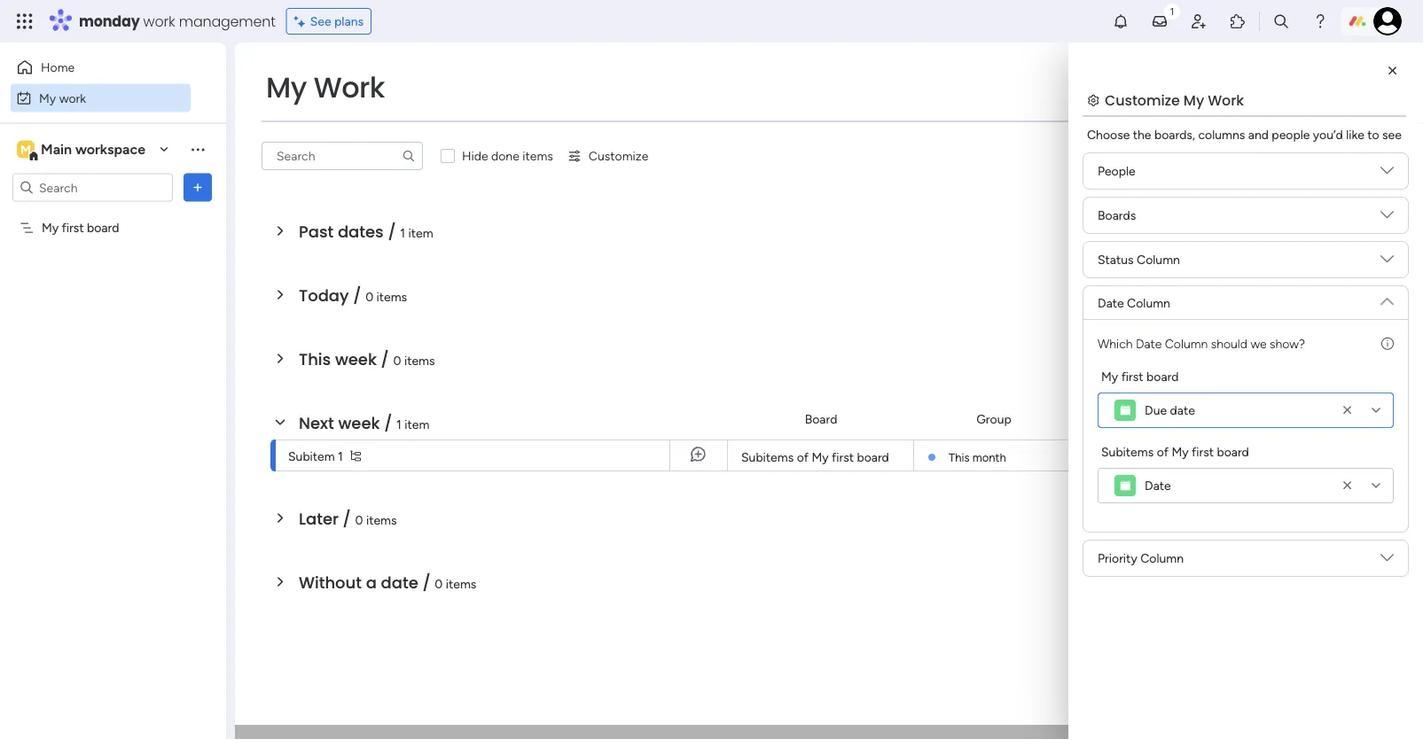 Task type: locate. For each thing, give the bounding box(es) containing it.
2 dapulse dropdown down arrow image from the top
[[1381, 208, 1395, 228]]

subitems of my first board link
[[739, 441, 903, 473]]

subitems inside heading
[[1102, 444, 1154, 460]]

0 horizontal spatial work
[[314, 68, 385, 107]]

1 horizontal spatial work
[[143, 11, 175, 31]]

subitems of my first board group
[[1098, 443, 1395, 504]]

column
[[1137, 252, 1181, 267], [1128, 295, 1171, 310], [1165, 336, 1208, 351], [1141, 551, 1184, 566]]

column down status column
[[1128, 295, 1171, 310]]

Search in workspace field
[[37, 177, 148, 198]]

week down today / 0 items
[[335, 348, 377, 371]]

1 vertical spatial item
[[405, 417, 430, 432]]

my first board down search in workspace field
[[42, 220, 119, 236]]

work up "columns"
[[1208, 90, 1245, 110]]

without a date / 0 items
[[299, 572, 477, 594]]

my first board
[[42, 220, 119, 236], [1102, 369, 1179, 384]]

0 vertical spatial people
[[1098, 164, 1136, 179]]

date
[[1098, 295, 1125, 310], [1136, 336, 1162, 351], [1230, 412, 1256, 427], [1145, 479, 1172, 494]]

past
[[299, 220, 334, 243]]

boards,
[[1155, 127, 1196, 142]]

date right the "due"
[[1171, 403, 1196, 418]]

1 dapulse dropdown down arrow image from the top
[[1381, 164, 1395, 184]]

the
[[1133, 127, 1152, 142]]

home
[[41, 60, 75, 75]]

1
[[400, 225, 406, 240], [397, 417, 402, 432], [338, 449, 343, 464]]

hide done items
[[462, 149, 553, 164]]

status down the v2 info icon in the right of the page
[[1349, 412, 1385, 427]]

item
[[409, 225, 433, 240], [405, 417, 430, 432]]

1 left "v2 subitems open" icon
[[338, 449, 343, 464]]

my first board heading
[[1102, 367, 1179, 386]]

my down the due date
[[1172, 444, 1189, 460]]

work inside "button"
[[59, 90, 86, 106]]

board
[[805, 412, 838, 427]]

work
[[143, 11, 175, 31], [59, 90, 86, 106]]

monday work management
[[79, 11, 276, 31]]

week up "v2 subitems open" icon
[[338, 412, 380, 435]]

dapulse dropdown down arrow image for priority column
[[1381, 552, 1395, 572]]

my inside "button"
[[39, 90, 56, 106]]

first down search in workspace field
[[62, 220, 84, 236]]

this
[[299, 348, 331, 371], [949, 451, 970, 465]]

0 vertical spatial status
[[1098, 252, 1134, 267]]

this left month
[[949, 451, 970, 465]]

this week / 0 items
[[299, 348, 435, 371]]

my first board up the "due"
[[1102, 369, 1179, 384]]

0
[[366, 289, 374, 304], [393, 353, 401, 368], [355, 513, 363, 528], [435, 577, 443, 592]]

hide
[[462, 149, 488, 164]]

1 inside past dates / 1 item
[[400, 225, 406, 240]]

customize my work
[[1105, 90, 1245, 110]]

items inside this week / 0 items
[[404, 353, 435, 368]]

date right "a"
[[381, 572, 418, 594]]

customize
[[1105, 90, 1181, 110], [589, 149, 649, 164]]

0 vertical spatial work
[[143, 11, 175, 31]]

status column
[[1098, 252, 1181, 267]]

select product image
[[16, 12, 34, 30]]

choose the boards, columns and people you'd like to see
[[1088, 127, 1402, 142]]

week for next
[[338, 412, 380, 435]]

subitems of my first board down board
[[742, 450, 890, 465]]

people down choose
[[1098, 164, 1136, 179]]

option
[[0, 212, 226, 216]]

people
[[1272, 127, 1311, 142]]

of inside subitems of my first board link
[[797, 450, 809, 465]]

1 horizontal spatial subitems of my first board
[[1102, 444, 1250, 460]]

work down plans
[[314, 68, 385, 107]]

1 horizontal spatial this
[[949, 451, 970, 465]]

1 for past dates /
[[400, 225, 406, 240]]

1 vertical spatial 1
[[397, 417, 402, 432]]

apps image
[[1230, 12, 1247, 30]]

of down the "due"
[[1157, 444, 1169, 460]]

this for week
[[299, 348, 331, 371]]

group
[[977, 412, 1012, 427]]

1 vertical spatial customize
[[589, 149, 649, 164]]

0 inside today / 0 items
[[366, 289, 374, 304]]

1 horizontal spatial date
[[1171, 403, 1196, 418]]

my down home
[[39, 90, 56, 106]]

/ right "dates"
[[388, 220, 396, 243]]

column right priority
[[1141, 551, 1184, 566]]

dates
[[338, 220, 384, 243]]

people
[[1098, 164, 1136, 179], [1109, 412, 1146, 427]]

0 up next week / 1 item
[[393, 353, 401, 368]]

plans
[[334, 14, 364, 29]]

work
[[314, 68, 385, 107], [1208, 90, 1245, 110]]

dapulse dropdown down arrow image for boards
[[1381, 208, 1395, 228]]

items inside today / 0 items
[[377, 289, 407, 304]]

None search field
[[262, 142, 423, 170]]

date
[[1171, 403, 1196, 418], [381, 572, 418, 594]]

0 vertical spatial item
[[409, 225, 433, 240]]

this up next
[[299, 348, 331, 371]]

subitem 1
[[288, 449, 343, 464]]

work for monday
[[143, 11, 175, 31]]

dapulse dropdown down arrow image
[[1381, 164, 1395, 184], [1381, 208, 1395, 228], [1381, 253, 1395, 273], [1381, 552, 1395, 572]]

23
[[1251, 449, 1264, 463]]

month
[[973, 451, 1007, 465]]

status
[[1098, 252, 1134, 267], [1349, 412, 1385, 427]]

subitems of my first board down the due date
[[1102, 444, 1250, 460]]

1 inside next week / 1 item
[[397, 417, 402, 432]]

column for priority column
[[1141, 551, 1184, 566]]

my inside 'heading'
[[1102, 369, 1119, 384]]

see
[[310, 14, 331, 29]]

customize button
[[561, 142, 656, 170]]

/ down this week / 0 items
[[384, 412, 392, 435]]

items inside 'later / 0 items'
[[366, 513, 397, 528]]

/ right "a"
[[423, 572, 431, 594]]

item for past dates /
[[409, 225, 433, 240]]

my inside 'list box'
[[42, 220, 59, 236]]

0 horizontal spatial this
[[299, 348, 331, 371]]

week
[[335, 348, 377, 371], [338, 412, 380, 435]]

date inside "my first board" group
[[1171, 403, 1196, 418]]

subitem
[[288, 449, 335, 464]]

column up date column
[[1137, 252, 1181, 267]]

john smith image
[[1374, 7, 1403, 35]]

1 down this week / 0 items
[[397, 417, 402, 432]]

of down board
[[797, 450, 809, 465]]

item inside next week / 1 item
[[405, 417, 430, 432]]

see plans
[[310, 14, 364, 29]]

none search field inside "main content"
[[262, 142, 423, 170]]

first left nov
[[1192, 444, 1214, 460]]

later
[[299, 508, 339, 530]]

main content
[[235, 43, 1424, 740]]

subitems of my first board
[[1102, 444, 1250, 460], [742, 450, 890, 465]]

item down this week / 0 items
[[405, 417, 430, 432]]

1 vertical spatial my first board
[[1102, 369, 1179, 384]]

to
[[1368, 127, 1380, 142]]

work right monday
[[143, 11, 175, 31]]

1 vertical spatial date
[[381, 572, 418, 594]]

of inside subitems of my first board heading
[[1157, 444, 1169, 460]]

my first board group
[[1098, 367, 1395, 428]]

date up nov 23
[[1230, 412, 1256, 427]]

0 horizontal spatial of
[[797, 450, 809, 465]]

0 horizontal spatial date
[[381, 572, 418, 594]]

first
[[62, 220, 84, 236], [1122, 369, 1144, 384], [1192, 444, 1214, 460], [832, 450, 854, 465]]

0 right today on the top left
[[366, 289, 374, 304]]

my down see plans button
[[266, 68, 307, 107]]

week for this
[[335, 348, 377, 371]]

date down subitems of my first board heading
[[1145, 479, 1172, 494]]

boards
[[1098, 208, 1137, 223]]

0 vertical spatial customize
[[1105, 90, 1181, 110]]

choose
[[1088, 127, 1130, 142]]

work down home
[[59, 90, 86, 106]]

status down boards
[[1098, 252, 1134, 267]]

0 right later
[[355, 513, 363, 528]]

due
[[1145, 403, 1167, 418]]

subitems
[[1102, 444, 1154, 460], [742, 450, 794, 465]]

subitems for subitems of my first board group
[[1102, 444, 1154, 460]]

columns
[[1199, 127, 1246, 142]]

/ up next week / 1 item
[[381, 348, 389, 371]]

0 right "a"
[[435, 577, 443, 592]]

0 vertical spatial date
[[1171, 403, 1196, 418]]

0 horizontal spatial customize
[[589, 149, 649, 164]]

of
[[1157, 444, 1169, 460], [797, 450, 809, 465]]

item right "dates"
[[409, 225, 433, 240]]

0 horizontal spatial work
[[59, 90, 86, 106]]

1 vertical spatial work
[[59, 90, 86, 106]]

a
[[366, 572, 377, 594]]

0 inside without a date / 0 items
[[435, 577, 443, 592]]

date inside subitems of my first board group
[[1145, 479, 1172, 494]]

1 horizontal spatial of
[[1157, 444, 1169, 460]]

1 right "dates"
[[400, 225, 406, 240]]

1 vertical spatial status
[[1349, 412, 1385, 427]]

items
[[523, 149, 553, 164], [377, 289, 407, 304], [404, 353, 435, 368], [366, 513, 397, 528], [446, 577, 477, 592]]

workspace selection element
[[17, 139, 148, 162]]

main workspace
[[41, 141, 145, 158]]

0 horizontal spatial subitems
[[742, 450, 794, 465]]

due date
[[1145, 403, 1196, 418]]

0 horizontal spatial subitems of my first board
[[742, 450, 890, 465]]

my
[[266, 68, 307, 107], [1184, 90, 1205, 110], [39, 90, 56, 106], [42, 220, 59, 236], [1102, 369, 1119, 384], [1172, 444, 1189, 460], [812, 450, 829, 465]]

1 horizontal spatial my first board
[[1102, 369, 1179, 384]]

column for status column
[[1137, 252, 1181, 267]]

my down which
[[1102, 369, 1119, 384]]

0 vertical spatial this
[[299, 348, 331, 371]]

board
[[87, 220, 119, 236], [1147, 369, 1179, 384], [1217, 444, 1250, 460], [857, 450, 890, 465]]

/
[[388, 220, 396, 243], [353, 284, 361, 307], [381, 348, 389, 371], [384, 412, 392, 435], [343, 508, 351, 530], [423, 572, 431, 594]]

first down which
[[1122, 369, 1144, 384]]

next
[[299, 412, 334, 435]]

0 vertical spatial 1
[[400, 225, 406, 240]]

1 horizontal spatial customize
[[1105, 90, 1181, 110]]

item inside past dates / 1 item
[[409, 225, 433, 240]]

1 image
[[1165, 1, 1181, 21]]

item for next week /
[[405, 417, 430, 432]]

2 vertical spatial 1
[[338, 449, 343, 464]]

search image
[[402, 149, 416, 163]]

work for my
[[59, 90, 86, 106]]

my inside heading
[[1172, 444, 1189, 460]]

customize inside button
[[589, 149, 649, 164]]

my down search in workspace field
[[42, 220, 59, 236]]

main
[[41, 141, 72, 158]]

1 horizontal spatial subitems
[[1102, 444, 1154, 460]]

subitems of my first board inside group
[[1102, 444, 1250, 460]]

first inside 'heading'
[[1122, 369, 1144, 384]]

0 horizontal spatial status
[[1098, 252, 1134, 267]]

3 dapulse dropdown down arrow image from the top
[[1381, 253, 1395, 273]]

1 vertical spatial this
[[949, 451, 970, 465]]

4 dapulse dropdown down arrow image from the top
[[1381, 552, 1395, 572]]

see plans button
[[286, 8, 372, 35]]

this for month
[[949, 451, 970, 465]]

0 horizontal spatial my first board
[[42, 220, 119, 236]]

my first board list box
[[0, 209, 226, 483]]

1 horizontal spatial status
[[1349, 412, 1385, 427]]

see
[[1383, 127, 1402, 142]]

0 vertical spatial week
[[335, 348, 377, 371]]

0 vertical spatial my first board
[[42, 220, 119, 236]]

people down the 'my first board' 'heading'
[[1109, 412, 1146, 427]]

subitems of my first board for subitems of my first board link
[[742, 450, 890, 465]]

1 vertical spatial week
[[338, 412, 380, 435]]

board inside 'list box'
[[87, 220, 119, 236]]



Task type: describe. For each thing, give the bounding box(es) containing it.
Filter dashboard by text search field
[[262, 142, 423, 170]]

/ right later
[[343, 508, 351, 530]]

subitems for subitems of my first board link
[[742, 450, 794, 465]]

my work button
[[11, 84, 191, 112]]

help image
[[1312, 12, 1330, 30]]

priority column
[[1098, 551, 1184, 566]]

today / 0 items
[[299, 284, 407, 307]]

which
[[1098, 336, 1133, 351]]

v2 info image
[[1382, 334, 1395, 353]]

later / 0 items
[[299, 508, 397, 530]]

items inside without a date / 0 items
[[446, 577, 477, 592]]

/ right today on the top left
[[353, 284, 361, 307]]

my work
[[266, 68, 385, 107]]

inbox image
[[1151, 12, 1169, 30]]

should
[[1211, 336, 1248, 351]]

priority
[[1098, 551, 1138, 566]]

nov
[[1227, 449, 1248, 463]]

my up boards,
[[1184, 90, 1205, 110]]

monday
[[79, 11, 140, 31]]

1 for next week /
[[397, 417, 402, 432]]

we
[[1251, 336, 1267, 351]]

first inside heading
[[1192, 444, 1214, 460]]

0 inside 'later / 0 items'
[[355, 513, 363, 528]]

date up which
[[1098, 295, 1125, 310]]

my work
[[39, 90, 86, 106]]

date right which
[[1136, 336, 1162, 351]]

column left should
[[1165, 336, 1208, 351]]

date column
[[1098, 295, 1171, 310]]

subitems of my first board heading
[[1102, 443, 1250, 461]]

column for date column
[[1128, 295, 1171, 310]]

of for subitems of my first board group
[[1157, 444, 1169, 460]]

nov 23
[[1227, 449, 1264, 463]]

1 vertical spatial people
[[1109, 412, 1146, 427]]

done
[[492, 149, 520, 164]]

v2 subitems open image
[[350, 451, 361, 462]]

subitems of my first board for subitems of my first board group
[[1102, 444, 1250, 460]]

dapulse dropdown down arrow image for people
[[1381, 164, 1395, 184]]

m
[[20, 142, 31, 157]]

show?
[[1270, 336, 1306, 351]]

which date column should we show?
[[1098, 336, 1306, 351]]

workspace options image
[[189, 140, 207, 158]]

of for subitems of my first board link
[[797, 450, 809, 465]]

management
[[179, 11, 276, 31]]

and
[[1249, 127, 1269, 142]]

workspace
[[75, 141, 145, 158]]

first inside 'list box'
[[62, 220, 84, 236]]

invite members image
[[1190, 12, 1208, 30]]

1 horizontal spatial work
[[1208, 90, 1245, 110]]

options image
[[189, 179, 207, 196]]

customize for customize
[[589, 149, 649, 164]]

status for status
[[1349, 412, 1385, 427]]

today
[[299, 284, 349, 307]]

search everything image
[[1273, 12, 1291, 30]]

like
[[1347, 127, 1365, 142]]

board inside 'heading'
[[1147, 369, 1179, 384]]

main content containing past dates /
[[235, 43, 1424, 740]]

my down board
[[812, 450, 829, 465]]

workspace image
[[17, 140, 35, 159]]

board inside heading
[[1217, 444, 1250, 460]]

my first board inside 'list box'
[[42, 220, 119, 236]]

you'd
[[1314, 127, 1344, 142]]

customize for customize my work
[[1105, 90, 1181, 110]]

dapulse dropdown down arrow image for status column
[[1381, 253, 1395, 273]]

my first board inside group
[[1102, 369, 1179, 384]]

past dates / 1 item
[[299, 220, 433, 243]]

next week / 1 item
[[299, 412, 430, 435]]

0 inside this week / 0 items
[[393, 353, 401, 368]]

notifications image
[[1112, 12, 1130, 30]]

first down board
[[832, 450, 854, 465]]

home button
[[11, 53, 191, 82]]

without
[[299, 572, 362, 594]]

status for status column
[[1098, 252, 1134, 267]]

dapulse dropdown down arrow image
[[1381, 288, 1395, 308]]

this month
[[949, 451, 1007, 465]]



Task type: vqa. For each thing, say whether or not it's contained in the screenshot.
:
no



